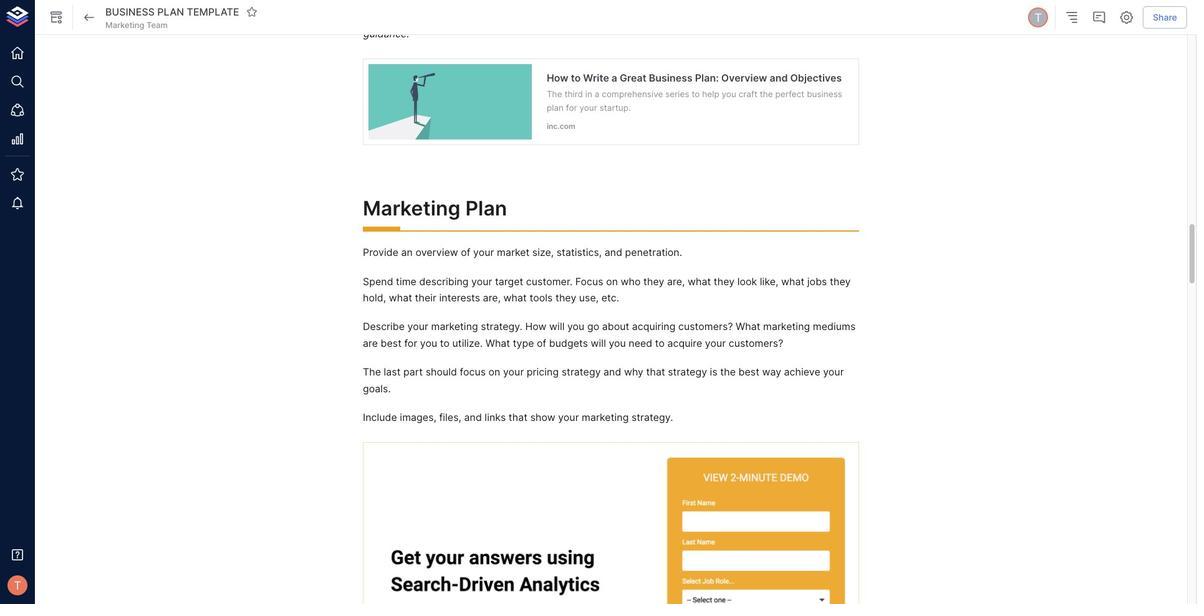 Task type: vqa. For each thing, say whether or not it's contained in the screenshot.
Tooltip
no



Task type: locate. For each thing, give the bounding box(es) containing it.
1 horizontal spatial t
[[1035, 11, 1042, 24]]

1 vertical spatial best
[[739, 366, 760, 379]]

describe
[[363, 321, 405, 333]]

0 horizontal spatial the
[[720, 366, 736, 379]]

tips
[[792, 11, 809, 24]]

for
[[566, 103, 577, 113], [404, 337, 417, 350]]

t for leftmost the t button
[[14, 579, 21, 593]]

they left use,
[[556, 292, 576, 304]]

1 vertical spatial the
[[720, 366, 736, 379]]

how up third
[[547, 71, 569, 84]]

hold,
[[363, 292, 386, 304]]

best left way
[[739, 366, 760, 379]]

1 horizontal spatial will
[[591, 337, 606, 350]]

a right in
[[595, 89, 600, 99]]

marketing team link
[[105, 19, 168, 31]]

overview
[[721, 71, 767, 84]]

share
[[1153, 12, 1177, 22]]

what down time
[[389, 292, 412, 304]]

achieve
[[784, 366, 821, 379]]

the up plan
[[547, 89, 562, 99]]

best inside describe your marketing strategy. how will you go about acquiring customers? what marketing mediums are best for you to utilize. what type of budgets will you need to acquire your customers?
[[381, 337, 402, 350]]

type
[[513, 337, 534, 350]]

the
[[547, 89, 562, 99], [363, 366, 381, 379]]

strategy.
[[481, 321, 523, 333], [632, 412, 673, 424]]

1 horizontal spatial are,
[[667, 275, 685, 288]]

2 vertical spatial that
[[509, 412, 528, 424]]

and inside the how to write a great business plan: overview and objectives the third in a comprehensive series to help you craft the perfect business plan for your startup.
[[770, 71, 788, 84]]

they
[[644, 275, 665, 288], [714, 275, 735, 288], [830, 275, 851, 288], [556, 292, 576, 304]]

what left the type in the bottom of the page
[[486, 337, 510, 350]]

the right craft
[[760, 89, 773, 99]]

overview
[[416, 246, 458, 259]]

best inside the last part should focus on your pricing strategy and why that strategy is the best way achieve your goals.
[[739, 366, 760, 379]]

1 vertical spatial the
[[363, 366, 381, 379]]

your down 'their'
[[408, 321, 428, 333]]

1 horizontal spatial of
[[537, 337, 547, 350]]

to
[[571, 71, 581, 84], [692, 89, 700, 99], [440, 337, 450, 350], [655, 337, 665, 350]]

they left look
[[714, 275, 735, 288]]

customers?
[[679, 321, 733, 333], [729, 337, 784, 350]]

0 vertical spatial are,
[[667, 275, 685, 288]]

pricing
[[527, 366, 559, 379]]

marketing down business
[[105, 20, 144, 30]]

0 horizontal spatial strategy.
[[481, 321, 523, 333]]

1 horizontal spatial best
[[739, 366, 760, 379]]

that left provide
[[622, 11, 641, 24]]

1 vertical spatial marketing
[[363, 196, 461, 221]]

the up the goals.
[[363, 366, 381, 379]]

and
[[812, 11, 829, 24], [770, 71, 788, 84], [605, 246, 623, 259], [604, 366, 621, 379], [464, 412, 482, 424]]

will up budgets
[[550, 321, 565, 333]]

on
[[606, 275, 618, 288], [489, 366, 500, 379]]

and right the tips
[[812, 11, 829, 24]]

on right focus
[[489, 366, 500, 379]]

plan
[[547, 103, 564, 113]]

0 horizontal spatial t button
[[4, 573, 31, 600]]

business
[[105, 5, 155, 18]]

0 vertical spatial t
[[1035, 11, 1042, 24]]

best
[[381, 337, 402, 350], [739, 366, 760, 379]]

1 horizontal spatial strategy.
[[632, 412, 673, 424]]

0 horizontal spatial what
[[486, 337, 510, 350]]

spend time describing your target customer. focus on who they are, what they look like, what jobs they hold, what their interests are, what tools they use, etc.
[[363, 275, 854, 304]]

0 horizontal spatial for
[[404, 337, 417, 350]]

how
[[547, 71, 569, 84], [525, 321, 547, 333]]

0 vertical spatial how
[[547, 71, 569, 84]]

for inside describe your marketing strategy. how will you go about acquiring customers? what marketing mediums are best for you to utilize. what type of budgets will you need to acquire your customers?
[[404, 337, 417, 350]]

0 horizontal spatial marketing
[[105, 20, 144, 30]]

your
[[580, 103, 597, 113], [473, 246, 494, 259], [472, 275, 492, 288], [408, 321, 428, 333], [705, 337, 726, 350], [503, 366, 524, 379], [823, 366, 844, 379], [558, 412, 579, 424]]

0 horizontal spatial on
[[489, 366, 500, 379]]

what
[[736, 321, 761, 333], [486, 337, 510, 350]]

series
[[666, 89, 690, 99]]

your inside the how to write a great business plan: overview and objectives the third in a comprehensive series to help you craft the perfect business plan for your startup.
[[580, 103, 597, 113]]

1 horizontal spatial for
[[566, 103, 577, 113]]

0 horizontal spatial t
[[14, 579, 21, 593]]

1 vertical spatial will
[[550, 321, 565, 333]]

will left provide
[[644, 11, 659, 24]]

marketing left mediums on the right of the page
[[763, 321, 810, 333]]

utilize.
[[453, 337, 483, 350]]

will
[[644, 11, 659, 24], [550, 321, 565, 333], [591, 337, 606, 350]]

0 horizontal spatial the
[[363, 366, 381, 379]]

marketing up utilize.
[[431, 321, 478, 333]]

focus
[[576, 275, 604, 288]]

how inside the how to write a great business plan: overview and objectives the third in a comprehensive series to help you craft the perfect business plan for your startup.
[[547, 71, 569, 84]]

of
[[461, 246, 471, 259], [537, 337, 547, 350]]

for down third
[[566, 103, 577, 113]]

1 horizontal spatial what
[[736, 321, 761, 333]]

the last part should focus on your pricing strategy and why that strategy is the best way achieve your goals.
[[363, 366, 847, 395]]

go
[[587, 321, 599, 333]]

target
[[495, 275, 523, 288]]

to left help
[[692, 89, 700, 99]]

t
[[1035, 11, 1042, 24], [14, 579, 21, 593]]

are, down penetration.
[[667, 275, 685, 288]]

t button
[[1027, 6, 1050, 29], [4, 573, 31, 600]]

1 horizontal spatial the
[[547, 89, 562, 99]]

1 vertical spatial t
[[14, 579, 21, 593]]

how inside describe your marketing strategy. how will you go about acquiring customers? what marketing mediums are best for you to utilize. what type of budgets will you need to acquire your customers?
[[525, 321, 547, 333]]

0 vertical spatial customers?
[[679, 321, 733, 333]]

to left utilize.
[[440, 337, 450, 350]]

you left 'with'
[[700, 11, 717, 24]]

who
[[621, 275, 641, 288]]

you inside that will provide you with additional tips and guidance.
[[700, 11, 717, 24]]

marketing for marketing plan
[[363, 196, 461, 221]]

1 vertical spatial t button
[[4, 573, 31, 600]]

are, down target
[[483, 292, 501, 304]]

1 vertical spatial for
[[404, 337, 417, 350]]

1 horizontal spatial the
[[760, 89, 773, 99]]

what down target
[[504, 292, 527, 304]]

statistics,
[[557, 246, 602, 259]]

business
[[807, 89, 843, 99]]

0 vertical spatial for
[[566, 103, 577, 113]]

you left go
[[568, 321, 585, 333]]

1 vertical spatial on
[[489, 366, 500, 379]]

inc.com
[[547, 121, 575, 131]]

1 strategy from the left
[[562, 366, 601, 379]]

an
[[401, 246, 413, 259]]

a right write
[[612, 71, 617, 84]]

2 horizontal spatial that
[[646, 366, 665, 379]]

that right why
[[646, 366, 665, 379]]

will down go
[[591, 337, 606, 350]]

marketing down the last part should focus on your pricing strategy and why that strategy is the best way achieve your goals.
[[582, 412, 629, 424]]

marketing for marketing team
[[105, 20, 144, 30]]

what down look
[[736, 321, 761, 333]]

comments image
[[1092, 10, 1107, 25]]

part
[[404, 366, 423, 379]]

you up should
[[420, 337, 437, 350]]

acquire
[[668, 337, 702, 350]]

you right help
[[722, 89, 736, 99]]

1 horizontal spatial strategy
[[668, 366, 707, 379]]

0 horizontal spatial are,
[[483, 292, 501, 304]]

of right overview
[[461, 246, 471, 259]]

look
[[738, 275, 757, 288]]

customers? up acquire on the bottom of the page
[[679, 321, 733, 333]]

include
[[363, 412, 397, 424]]

business plan template
[[105, 5, 239, 18]]

they right jobs on the top right of the page
[[830, 275, 851, 288]]

2 horizontal spatial will
[[644, 11, 659, 24]]

and up perfect
[[770, 71, 788, 84]]

strategy. down why
[[632, 412, 673, 424]]

0 horizontal spatial strategy
[[562, 366, 601, 379]]

2 vertical spatial will
[[591, 337, 606, 350]]

describing
[[419, 275, 469, 288]]

that right links
[[509, 412, 528, 424]]

0 horizontal spatial best
[[381, 337, 402, 350]]

1 vertical spatial of
[[537, 337, 547, 350]]

how up the type in the bottom of the page
[[525, 321, 547, 333]]

what left look
[[688, 275, 711, 288]]

show
[[531, 412, 556, 424]]

of right the type in the bottom of the page
[[537, 337, 547, 350]]

include images, files, and links that show your marketing strategy.
[[363, 412, 673, 424]]

1 vertical spatial how
[[525, 321, 547, 333]]

0 vertical spatial that
[[622, 11, 641, 24]]

the
[[760, 89, 773, 99], [720, 366, 736, 379]]

the right is
[[720, 366, 736, 379]]

your inside spend time describing your target customer. focus on who they are, what they look like, what jobs they hold, what their interests are, what tools they use, etc.
[[472, 275, 492, 288]]

acquiring
[[632, 321, 676, 333]]

spend
[[363, 275, 393, 288]]

0 vertical spatial best
[[381, 337, 402, 350]]

on up the etc.
[[606, 275, 618, 288]]

0 vertical spatial what
[[736, 321, 761, 333]]

strategy. up the type in the bottom of the page
[[481, 321, 523, 333]]

1 horizontal spatial on
[[606, 275, 618, 288]]

tools
[[530, 292, 553, 304]]

plan:
[[695, 71, 719, 84]]

and left why
[[604, 366, 621, 379]]

t for right the t button
[[1035, 11, 1042, 24]]

your left target
[[472, 275, 492, 288]]

last
[[384, 366, 401, 379]]

what
[[688, 275, 711, 288], [781, 275, 805, 288], [389, 292, 412, 304], [504, 292, 527, 304]]

strategy left is
[[668, 366, 707, 379]]

0 vertical spatial marketing
[[105, 20, 144, 30]]

your right show
[[558, 412, 579, 424]]

images,
[[400, 412, 437, 424]]

marketing
[[105, 20, 144, 30], [363, 196, 461, 221]]

for up part
[[404, 337, 417, 350]]

guidance.
[[363, 28, 409, 40]]

0 horizontal spatial of
[[461, 246, 471, 259]]

marketing up an on the left of page
[[363, 196, 461, 221]]

your up is
[[705, 337, 726, 350]]

help
[[702, 89, 720, 99]]

are,
[[667, 275, 685, 288], [483, 292, 501, 304]]

your left 'market'
[[473, 246, 494, 259]]

2 strategy from the left
[[668, 366, 707, 379]]

your down in
[[580, 103, 597, 113]]

0 vertical spatial will
[[644, 11, 659, 24]]

customers? up way
[[729, 337, 784, 350]]

0 vertical spatial t button
[[1027, 6, 1050, 29]]

1 horizontal spatial that
[[622, 11, 641, 24]]

best down describe
[[381, 337, 402, 350]]

0 vertical spatial on
[[606, 275, 618, 288]]

1 vertical spatial strategy.
[[632, 412, 673, 424]]

is
[[710, 366, 718, 379]]

0 vertical spatial the
[[547, 89, 562, 99]]

0 vertical spatial strategy.
[[481, 321, 523, 333]]

0 horizontal spatial a
[[595, 89, 600, 99]]

1 horizontal spatial a
[[612, 71, 617, 84]]

0 vertical spatial the
[[760, 89, 773, 99]]

1 horizontal spatial marketing
[[363, 196, 461, 221]]

1 vertical spatial that
[[646, 366, 665, 379]]

strategy down budgets
[[562, 366, 601, 379]]



Task type: describe. For each thing, give the bounding box(es) containing it.
third
[[565, 89, 583, 99]]

that will provide you with additional tips and guidance.
[[363, 11, 832, 40]]

0 vertical spatial a
[[612, 71, 617, 84]]

their
[[415, 292, 437, 304]]

the inside the last part should focus on your pricing strategy and why that strategy is the best way achieve your goals.
[[363, 366, 381, 379]]

budgets
[[549, 337, 588, 350]]

you down about
[[609, 337, 626, 350]]

should
[[426, 366, 457, 379]]

comprehensive
[[602, 89, 663, 99]]

for inside the how to write a great business plan: overview and objectives the third in a comprehensive series to help you craft the perfect business plan for your startup.
[[566, 103, 577, 113]]

provide an overview of your market size, statistics, and penetration.
[[363, 246, 682, 259]]

share button
[[1143, 6, 1187, 29]]

and left links
[[464, 412, 482, 424]]

you inside the how to write a great business plan: overview and objectives the third in a comprehensive series to help you craft the perfect business plan for your startup.
[[722, 89, 736, 99]]

objectives
[[790, 71, 842, 84]]

the inside the how to write a great business plan: overview and objectives the third in a comprehensive series to help you craft the perfect business plan for your startup.
[[547, 89, 562, 99]]

provide
[[363, 246, 399, 259]]

about
[[602, 321, 629, 333]]

with
[[720, 11, 740, 24]]

your right achieve at the bottom right of page
[[823, 366, 844, 379]]

need
[[629, 337, 653, 350]]

1 vertical spatial what
[[486, 337, 510, 350]]

2 horizontal spatial marketing
[[763, 321, 810, 333]]

to down acquiring
[[655, 337, 665, 350]]

how to write a great business plan: overview and objectives the third in a comprehensive series to help you craft the perfect business plan for your startup.
[[547, 71, 843, 113]]

interests
[[439, 292, 480, 304]]

size,
[[533, 246, 554, 259]]

business
[[649, 71, 693, 84]]

best for way
[[739, 366, 760, 379]]

1 vertical spatial a
[[595, 89, 600, 99]]

jobs
[[808, 275, 827, 288]]

focus
[[460, 366, 486, 379]]

and inside the last part should focus on your pricing strategy and why that strategy is the best way achieve your goals.
[[604, 366, 621, 379]]

marketing plan
[[363, 196, 507, 221]]

plan
[[466, 196, 507, 221]]

1 horizontal spatial marketing
[[582, 412, 629, 424]]

the inside the how to write a great business plan: overview and objectives the third in a comprehensive series to help you craft the perfect business plan for your startup.
[[760, 89, 773, 99]]

0 horizontal spatial that
[[509, 412, 528, 424]]

customer.
[[526, 275, 573, 288]]

of inside describe your marketing strategy. how will you go about acquiring customers? what marketing mediums are best for you to utilize. what type of budgets will you need to acquire your customers?
[[537, 337, 547, 350]]

market
[[497, 246, 530, 259]]

startup.
[[600, 103, 631, 113]]

on inside spend time describing your target customer. focus on who they are, what they look like, what jobs they hold, what their interests are, what tools they use, etc.
[[606, 275, 618, 288]]

what right like,
[[781, 275, 805, 288]]

links
[[485, 412, 506, 424]]

plan
[[157, 5, 184, 18]]

settings image
[[1120, 10, 1135, 25]]

way
[[762, 366, 782, 379]]

your left pricing
[[503, 366, 524, 379]]

files,
[[439, 412, 462, 424]]

in
[[586, 89, 593, 99]]

show wiki image
[[49, 10, 64, 25]]

that inside that will provide you with additional tips and guidance.
[[622, 11, 641, 24]]

use,
[[579, 292, 599, 304]]

etc.
[[602, 292, 619, 304]]

team
[[147, 20, 168, 30]]

to up third
[[571, 71, 581, 84]]

provide
[[662, 11, 697, 24]]

1 vertical spatial customers?
[[729, 337, 784, 350]]

marketing team
[[105, 20, 168, 30]]

best for for
[[381, 337, 402, 350]]

0 vertical spatial of
[[461, 246, 471, 259]]

0 horizontal spatial will
[[550, 321, 565, 333]]

that inside the last part should focus on your pricing strategy and why that strategy is the best way achieve your goals.
[[646, 366, 665, 379]]

will inside that will provide you with additional tips and guidance.
[[644, 11, 659, 24]]

and up who
[[605, 246, 623, 259]]

1 horizontal spatial t button
[[1027, 6, 1050, 29]]

additional
[[743, 11, 789, 24]]

on inside the last part should focus on your pricing strategy and why that strategy is the best way achieve your goals.
[[489, 366, 500, 379]]

favorite image
[[246, 6, 257, 17]]

the inside the last part should focus on your pricing strategy and why that strategy is the best way achieve your goals.
[[720, 366, 736, 379]]

goals.
[[363, 383, 391, 395]]

describe your marketing strategy. how will you go about acquiring customers? what marketing mediums are best for you to utilize. what type of budgets will you need to acquire your customers?
[[363, 321, 859, 350]]

strategy. inside describe your marketing strategy. how will you go about acquiring customers? what marketing mediums are best for you to utilize. what type of budgets will you need to acquire your customers?
[[481, 321, 523, 333]]

template
[[187, 5, 239, 18]]

table of contents image
[[1065, 10, 1080, 25]]

write
[[583, 71, 609, 84]]

go back image
[[82, 10, 97, 25]]

time
[[396, 275, 417, 288]]

why
[[624, 366, 644, 379]]

like,
[[760, 275, 779, 288]]

0 horizontal spatial marketing
[[431, 321, 478, 333]]

craft
[[739, 89, 758, 99]]

perfect
[[776, 89, 805, 99]]

1 vertical spatial are,
[[483, 292, 501, 304]]

they right who
[[644, 275, 665, 288]]

and inside that will provide you with additional tips and guidance.
[[812, 11, 829, 24]]

penetration.
[[625, 246, 682, 259]]

are
[[363, 337, 378, 350]]

great
[[620, 71, 647, 84]]

mediums
[[813, 321, 856, 333]]



